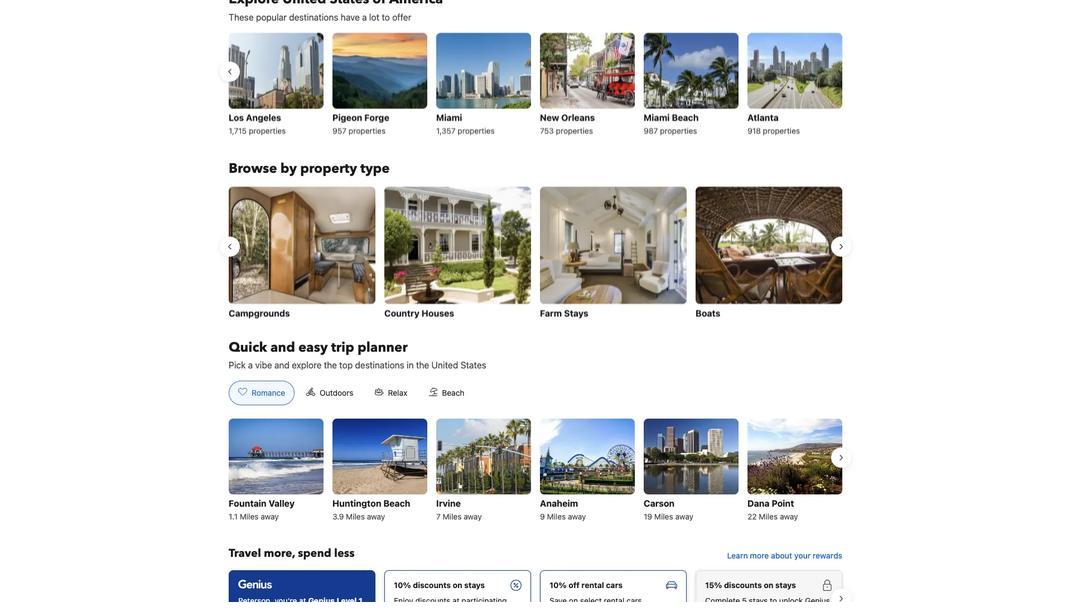 Task type: locate. For each thing, give the bounding box(es) containing it.
4 away from the left
[[568, 512, 586, 522]]

4 properties from the left
[[556, 126, 593, 135]]

miles inside carson 19 miles away
[[654, 512, 673, 522]]

1 horizontal spatial 10%
[[549, 581, 567, 590]]

properties inside "miami beach 987 properties"
[[660, 126, 697, 135]]

farm stays link
[[540, 187, 687, 321]]

2 discounts from the left
[[724, 581, 762, 590]]

a left lot
[[362, 12, 367, 22]]

on for 10% discounts on stays
[[453, 581, 462, 590]]

miami 1,357 properties
[[436, 112, 495, 135]]

1 horizontal spatial beach
[[442, 388, 464, 398]]

0 horizontal spatial on
[[453, 581, 462, 590]]

5 away from the left
[[675, 512, 693, 522]]

miami up 987
[[644, 112, 670, 123]]

away down anaheim
[[568, 512, 586, 522]]

2 properties from the left
[[349, 126, 386, 135]]

0 vertical spatial a
[[362, 12, 367, 22]]

10% for 10% discounts on stays
[[394, 581, 411, 590]]

on for 15% discounts on stays
[[764, 581, 773, 590]]

angeles
[[246, 112, 281, 123]]

1,357
[[436, 126, 456, 135]]

15%
[[705, 581, 722, 590]]

on
[[453, 581, 462, 590], [764, 581, 773, 590]]

2 miami from the left
[[644, 112, 670, 123]]

discounts for 10%
[[413, 581, 451, 590]]

2 miles from the left
[[346, 512, 365, 522]]

10% off rental cars
[[549, 581, 623, 590]]

properties for new
[[556, 126, 593, 135]]

miami up 1,357
[[436, 112, 462, 123]]

0 vertical spatial and
[[270, 338, 295, 357]]

1 vertical spatial a
[[248, 360, 253, 371]]

spend
[[298, 546, 331, 561]]

away down huntington
[[367, 512, 385, 522]]

1 on from the left
[[453, 581, 462, 590]]

miami for 1,357
[[436, 112, 462, 123]]

learn more about your rewards
[[727, 551, 842, 561]]

browse by property type
[[229, 160, 390, 178]]

1 horizontal spatial the
[[416, 360, 429, 371]]

discounts
[[413, 581, 451, 590], [724, 581, 762, 590]]

2 region from the top
[[220, 182, 851, 325]]

boats link
[[696, 187, 842, 321]]

miles down anaheim
[[547, 512, 566, 522]]

3 properties from the left
[[458, 126, 495, 135]]

miles right 7
[[443, 512, 462, 522]]

these popular destinations have a lot to offer
[[229, 12, 411, 22]]

properties inside the new orleans 753 properties
[[556, 126, 593, 135]]

properties inside the pigeon forge 957 properties
[[349, 126, 386, 135]]

the
[[324, 360, 337, 371], [416, 360, 429, 371]]

popular
[[256, 12, 287, 22]]

the right in
[[416, 360, 429, 371]]

properties for los
[[249, 126, 286, 135]]

1 properties from the left
[[249, 126, 286, 135]]

1 vertical spatial destinations
[[355, 360, 404, 371]]

3 away from the left
[[464, 512, 482, 522]]

0 vertical spatial beach
[[672, 112, 699, 123]]

relax button
[[365, 381, 417, 405]]

2 on from the left
[[764, 581, 773, 590]]

miles
[[240, 512, 259, 522], [346, 512, 365, 522], [443, 512, 462, 522], [547, 512, 566, 522], [654, 512, 673, 522], [759, 512, 778, 522]]

4 miles from the left
[[547, 512, 566, 522]]

away inside irvine 7 miles away
[[464, 512, 482, 522]]

0 horizontal spatial destinations
[[289, 12, 338, 22]]

1 vertical spatial beach
[[442, 388, 464, 398]]

0 vertical spatial destinations
[[289, 12, 338, 22]]

stays
[[464, 581, 485, 590], [775, 581, 796, 590]]

vibe
[[255, 360, 272, 371]]

the left top
[[324, 360, 337, 371]]

miles inside fountain valley 1.1 miles away
[[240, 512, 259, 522]]

away down valley
[[261, 512, 279, 522]]

2 horizontal spatial beach
[[672, 112, 699, 123]]

22
[[748, 512, 757, 522]]

miles down "carson"
[[654, 512, 673, 522]]

1 horizontal spatial on
[[764, 581, 773, 590]]

your
[[794, 551, 811, 561]]

easy
[[298, 338, 328, 357]]

2 the from the left
[[416, 360, 429, 371]]

region containing los angeles
[[220, 28, 851, 142]]

destinations down 'planner'
[[355, 360, 404, 371]]

type
[[360, 160, 390, 178]]

to
[[382, 12, 390, 22]]

957
[[332, 126, 346, 135]]

away
[[261, 512, 279, 522], [367, 512, 385, 522], [464, 512, 482, 522], [568, 512, 586, 522], [675, 512, 693, 522], [780, 512, 798, 522]]

1 miles from the left
[[240, 512, 259, 522]]

10%
[[394, 581, 411, 590], [549, 581, 567, 590]]

2 stays from the left
[[775, 581, 796, 590]]

10% discounts on stays
[[394, 581, 485, 590]]

learn more about your rewards link
[[723, 546, 847, 566]]

properties right 1,357
[[458, 126, 495, 135]]

1 region from the top
[[220, 28, 851, 142]]

carson 19 miles away
[[644, 498, 693, 522]]

more
[[750, 551, 769, 561]]

on inside 15% discounts on stays 'link'
[[764, 581, 773, 590]]

miles inside dana point 22 miles away
[[759, 512, 778, 522]]

away right 7
[[464, 512, 482, 522]]

5 properties from the left
[[660, 126, 697, 135]]

1 miami from the left
[[436, 112, 462, 123]]

1 stays from the left
[[464, 581, 485, 590]]

anaheim 9 miles away
[[540, 498, 586, 522]]

campgrounds link
[[229, 187, 375, 321]]

6 properties from the left
[[763, 126, 800, 135]]

miami inside miami 1,357 properties
[[436, 112, 462, 123]]

and
[[270, 338, 295, 357], [274, 360, 290, 371]]

918
[[748, 126, 761, 135]]

discounts inside 'link'
[[724, 581, 762, 590]]

tab list containing romance
[[220, 381, 483, 406]]

properties down the forge
[[349, 126, 386, 135]]

3.9
[[332, 512, 344, 522]]

properties down the angeles
[[249, 126, 286, 135]]

0 horizontal spatial a
[[248, 360, 253, 371]]

anaheim
[[540, 498, 578, 509]]

stays inside 'link'
[[775, 581, 796, 590]]

in
[[407, 360, 414, 371]]

6 miles from the left
[[759, 512, 778, 522]]

properties
[[249, 126, 286, 135], [349, 126, 386, 135], [458, 126, 495, 135], [556, 126, 593, 135], [660, 126, 697, 135], [763, 126, 800, 135]]

a left vibe
[[248, 360, 253, 371]]

and right vibe
[[274, 360, 290, 371]]

1 horizontal spatial a
[[362, 12, 367, 22]]

0 horizontal spatial discounts
[[413, 581, 451, 590]]

properties down orleans
[[556, 126, 593, 135]]

these
[[229, 12, 254, 22]]

blue genius logo image
[[238, 580, 272, 589], [238, 580, 272, 589]]

properties for miami
[[660, 126, 697, 135]]

3 region from the top
[[220, 414, 851, 528]]

1 away from the left
[[261, 512, 279, 522]]

dana
[[748, 498, 770, 509]]

0 horizontal spatial the
[[324, 360, 337, 371]]

2 vertical spatial beach
[[383, 498, 410, 509]]

beach inside "miami beach 987 properties"
[[672, 112, 699, 123]]

trip
[[331, 338, 354, 357]]

country houses
[[384, 308, 454, 318]]

miami for beach
[[644, 112, 670, 123]]

travel more, spend less
[[229, 546, 355, 561]]

beach inside huntington beach 3.9 miles away
[[383, 498, 410, 509]]

destinations left have
[[289, 12, 338, 22]]

away down point on the right of page
[[780, 512, 798, 522]]

destinations
[[289, 12, 338, 22], [355, 360, 404, 371]]

2 away from the left
[[367, 512, 385, 522]]

4 region from the top
[[220, 566, 851, 602]]

miami inside "miami beach 987 properties"
[[644, 112, 670, 123]]

properties right 987
[[660, 126, 697, 135]]

beach inside button
[[442, 388, 464, 398]]

discounts for 15%
[[724, 581, 762, 590]]

miami
[[436, 112, 462, 123], [644, 112, 670, 123]]

lot
[[369, 12, 379, 22]]

3 miles from the left
[[443, 512, 462, 522]]

1 horizontal spatial miami
[[644, 112, 670, 123]]

0 horizontal spatial miami
[[436, 112, 462, 123]]

6 away from the left
[[780, 512, 798, 522]]

region
[[220, 28, 851, 142], [220, 182, 851, 325], [220, 414, 851, 528], [220, 566, 851, 602]]

states
[[461, 360, 486, 371]]

miles inside huntington beach 3.9 miles away
[[346, 512, 365, 522]]

0 horizontal spatial stays
[[464, 581, 485, 590]]

miles right 22 in the right bottom of the page
[[759, 512, 778, 522]]

beach button
[[419, 381, 474, 405]]

a
[[362, 12, 367, 22], [248, 360, 253, 371]]

region containing campgrounds
[[220, 182, 851, 325]]

away right 19
[[675, 512, 693, 522]]

tab list
[[220, 381, 483, 406]]

1 horizontal spatial stays
[[775, 581, 796, 590]]

properties down atlanta at right top
[[763, 126, 800, 135]]

0 horizontal spatial 10%
[[394, 581, 411, 590]]

atlanta 918 properties
[[748, 112, 800, 135]]

pick
[[229, 360, 246, 371]]

1 horizontal spatial destinations
[[355, 360, 404, 371]]

cars
[[606, 581, 623, 590]]

properties inside los angeles 1,715 properties
[[249, 126, 286, 135]]

miles down huntington
[[346, 512, 365, 522]]

travel
[[229, 546, 261, 561]]

los angeles 1,715 properties
[[229, 112, 286, 135]]

country
[[384, 308, 419, 318]]

5 miles from the left
[[654, 512, 673, 522]]

on inside 10% discounts on stays link
[[453, 581, 462, 590]]

and up vibe
[[270, 338, 295, 357]]

away inside fountain valley 1.1 miles away
[[261, 512, 279, 522]]

0 horizontal spatial beach
[[383, 498, 410, 509]]

1 horizontal spatial discounts
[[724, 581, 762, 590]]

pigeon
[[332, 112, 362, 123]]

1 10% from the left
[[394, 581, 411, 590]]

miles inside irvine 7 miles away
[[443, 512, 462, 522]]

miles down fountain
[[240, 512, 259, 522]]

1 vertical spatial and
[[274, 360, 290, 371]]

1 discounts from the left
[[413, 581, 451, 590]]

dana point 22 miles away
[[748, 498, 798, 522]]

2 10% from the left
[[549, 581, 567, 590]]



Task type: describe. For each thing, give the bounding box(es) containing it.
atlanta
[[748, 112, 779, 123]]

carson
[[644, 498, 675, 509]]

beach for miami beach
[[672, 112, 699, 123]]

forge
[[364, 112, 389, 123]]

987
[[644, 126, 658, 135]]

less
[[334, 546, 355, 561]]

beach for huntington beach
[[383, 498, 410, 509]]

romance button
[[229, 381, 295, 405]]

farm
[[540, 308, 562, 318]]

off
[[569, 581, 580, 590]]

region containing 10% discounts on stays
[[220, 566, 851, 602]]

properties inside atlanta 918 properties
[[763, 126, 800, 135]]

learn
[[727, 551, 748, 561]]

irvine
[[436, 498, 461, 509]]

10% discounts on stays link
[[384, 571, 531, 602]]

away inside carson 19 miles away
[[675, 512, 693, 522]]

753
[[540, 126, 554, 135]]

country houses link
[[384, 187, 531, 321]]

stays for 10% discounts on stays
[[464, 581, 485, 590]]

browse
[[229, 160, 277, 178]]

a inside the quick and easy trip planner pick a vibe and explore the top destinations in the united states
[[248, 360, 253, 371]]

have
[[341, 12, 360, 22]]

new orleans 753 properties
[[540, 112, 595, 135]]

rental
[[582, 581, 604, 590]]

farm stays
[[540, 308, 588, 318]]

explore
[[292, 360, 322, 371]]

9
[[540, 512, 545, 522]]

quick and easy trip planner pick a vibe and explore the top destinations in the united states
[[229, 338, 486, 371]]

rewards
[[813, 551, 842, 561]]

by
[[280, 160, 297, 178]]

planner
[[358, 338, 408, 357]]

united
[[431, 360, 458, 371]]

destinations inside the quick and easy trip planner pick a vibe and explore the top destinations in the united states
[[355, 360, 404, 371]]

stays
[[564, 308, 588, 318]]

property
[[300, 160, 357, 178]]

romance
[[252, 388, 285, 398]]

top
[[339, 360, 353, 371]]

region containing fountain valley
[[220, 414, 851, 528]]

10% off rental cars link
[[540, 571, 687, 602]]

19
[[644, 512, 652, 522]]

huntington
[[332, 498, 381, 509]]

properties for pigeon
[[349, 126, 386, 135]]

los
[[229, 112, 244, 123]]

relax
[[388, 388, 407, 398]]

outdoors
[[320, 388, 353, 398]]

about
[[771, 551, 792, 561]]

miami beach 987 properties
[[644, 112, 699, 135]]

quick
[[229, 338, 267, 357]]

campgrounds
[[229, 308, 290, 318]]

1,715
[[229, 126, 247, 135]]

away inside huntington beach 3.9 miles away
[[367, 512, 385, 522]]

orleans
[[561, 112, 595, 123]]

huntington beach 3.9 miles away
[[332, 498, 410, 522]]

1 the from the left
[[324, 360, 337, 371]]

1.1
[[229, 512, 238, 522]]

new
[[540, 112, 559, 123]]

point
[[772, 498, 794, 509]]

away inside anaheim 9 miles away
[[568, 512, 586, 522]]

boats
[[696, 308, 720, 318]]

houses
[[422, 308, 454, 318]]

offer
[[392, 12, 411, 22]]

15% discounts on stays link
[[696, 571, 842, 602]]

irvine 7 miles away
[[436, 498, 482, 522]]

properties inside miami 1,357 properties
[[458, 126, 495, 135]]

15% discounts on stays
[[705, 581, 796, 590]]

valley
[[269, 498, 295, 509]]

7
[[436, 512, 441, 522]]

fountain valley 1.1 miles away
[[229, 498, 295, 522]]

away inside dana point 22 miles away
[[780, 512, 798, 522]]

fountain
[[229, 498, 266, 509]]

outdoors button
[[297, 381, 363, 405]]

more,
[[264, 546, 295, 561]]

miles inside anaheim 9 miles away
[[547, 512, 566, 522]]

10% for 10% off rental cars
[[549, 581, 567, 590]]

stays for 15% discounts on stays
[[775, 581, 796, 590]]

pigeon forge 957 properties
[[332, 112, 389, 135]]



Task type: vqa. For each thing, say whether or not it's contained in the screenshot.


